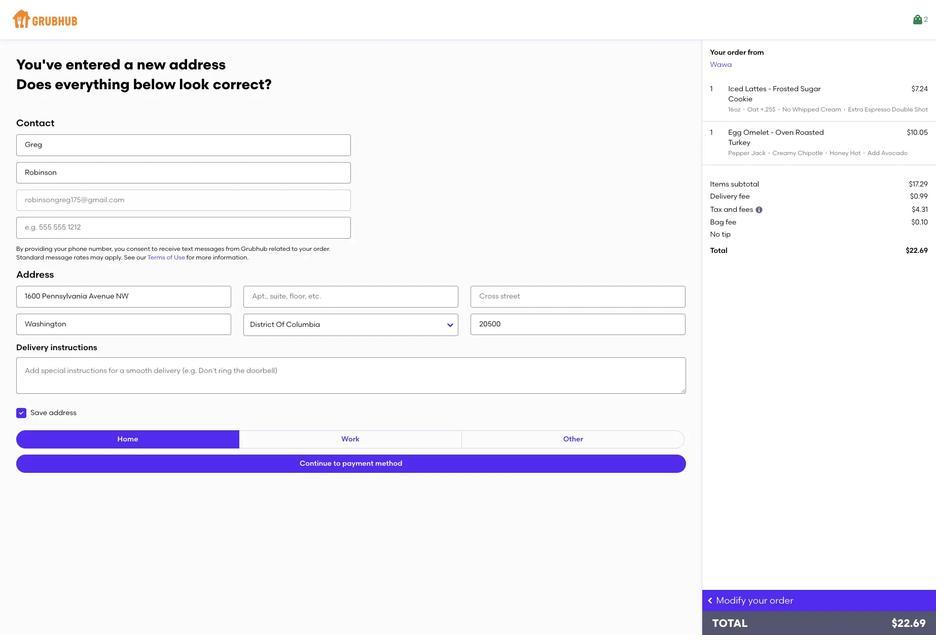Task type: describe. For each thing, give the bounding box(es) containing it.
pepper
[[729, 150, 750, 157]]

add
[[868, 150, 880, 157]]

grubhub
[[241, 245, 268, 252]]

apply.
[[105, 254, 123, 261]]

creamy
[[773, 150, 797, 157]]

items subtotal
[[710, 180, 760, 189]]

0 vertical spatial svg image
[[755, 206, 763, 214]]

+.25$
[[761, 106, 776, 113]]

by
[[16, 245, 23, 252]]

modify your order
[[717, 596, 794, 607]]

delivery for delivery instructions
[[16, 343, 48, 352]]

oven
[[776, 128, 794, 137]]

1 horizontal spatial your
[[299, 245, 312, 252]]

providing
[[25, 245, 53, 252]]

delivery fee
[[710, 192, 750, 201]]

continue
[[300, 460, 332, 468]]

wawa link
[[710, 60, 732, 69]]

roasted
[[796, 128, 824, 137]]

2 horizontal spatial your
[[749, 596, 768, 607]]

$4.31
[[912, 206, 928, 214]]

order inside "your order from wawa"
[[728, 48, 746, 57]]

tax and fees
[[710, 206, 754, 214]]

correct?
[[213, 75, 272, 93]]

2 button
[[912, 11, 928, 29]]

whipped
[[793, 106, 820, 113]]

may
[[90, 254, 103, 261]]

honey
[[830, 150, 849, 157]]

you
[[114, 245, 125, 252]]

and
[[724, 206, 738, 214]]

your order from wawa
[[710, 48, 764, 69]]

espresso
[[865, 106, 891, 113]]

text
[[182, 245, 193, 252]]

new
[[137, 56, 166, 73]]

iced
[[729, 85, 744, 93]]

- for frosted
[[769, 85, 772, 93]]

∙ right jack on the top right of the page
[[768, 150, 771, 157]]

1 vertical spatial svg image
[[706, 597, 715, 605]]

from inside the by providing your phone number, you consent to receive text messages from grubhub related to your order. standard message rates may apply. see our
[[226, 245, 240, 252]]

modify
[[717, 596, 746, 607]]

payment
[[342, 460, 374, 468]]

no tip
[[710, 230, 731, 239]]

cream
[[821, 106, 842, 113]]

$17.29
[[909, 180, 928, 189]]

terms of use link
[[148, 254, 185, 261]]

your
[[710, 48, 726, 57]]

$7.24
[[912, 85, 928, 93]]

bag
[[710, 218, 724, 227]]

you've
[[16, 56, 62, 73]]

home
[[117, 435, 138, 444]]

First name text field
[[16, 135, 351, 156]]

∙ left honey
[[825, 150, 829, 157]]

contact
[[16, 117, 55, 129]]

for
[[187, 254, 195, 261]]

other
[[563, 435, 583, 444]]

instructions
[[50, 343, 97, 352]]

oat
[[748, 106, 759, 113]]

phone
[[68, 245, 87, 252]]

save address
[[30, 409, 76, 418]]

∙ right hot
[[863, 150, 866, 157]]

fees
[[739, 206, 754, 214]]

terms
[[148, 254, 165, 261]]

more
[[196, 254, 211, 261]]

0 horizontal spatial to
[[152, 245, 158, 252]]

main navigation navigation
[[0, 0, 936, 40]]

- for oven
[[771, 128, 774, 137]]

iced lattes - frosted sugar cookie
[[729, 85, 821, 104]]

1 vertical spatial $22.69
[[892, 617, 926, 630]]

terms of use for more information.
[[148, 254, 249, 261]]

shot
[[915, 106, 928, 113]]

extra
[[848, 106, 864, 113]]

work
[[342, 435, 360, 444]]

frosted
[[773, 85, 799, 93]]

1 horizontal spatial to
[[292, 245, 298, 252]]

fee for bag fee
[[726, 218, 737, 227]]

jack
[[751, 150, 766, 157]]

message
[[46, 254, 72, 261]]

$10.05
[[907, 128, 928, 137]]

related
[[269, 245, 290, 252]]

delivery for delivery fee
[[710, 192, 738, 201]]

Last name text field
[[16, 162, 351, 184]]

bag fee
[[710, 218, 737, 227]]

1 for iced lattes - frosted sugar cookie
[[710, 85, 713, 93]]

address inside you've entered a new address does everything below look correct?
[[169, 56, 226, 73]]



Task type: vqa. For each thing, say whether or not it's contained in the screenshot.


Task type: locate. For each thing, give the bounding box(es) containing it.
1 vertical spatial address
[[49, 409, 76, 418]]

1 horizontal spatial address
[[169, 56, 226, 73]]

0 horizontal spatial no
[[710, 230, 720, 239]]

City text field
[[16, 314, 231, 335]]

0 horizontal spatial fee
[[726, 218, 737, 227]]

tip
[[722, 230, 731, 239]]

by providing your phone number, you consent to receive text messages from grubhub related to your order. standard message rates may apply. see our
[[16, 245, 331, 261]]

no
[[783, 106, 791, 113], [710, 230, 720, 239]]

Delivery instructions text field
[[16, 358, 686, 394]]

rates
[[74, 254, 89, 261]]

1 vertical spatial no
[[710, 230, 720, 239]]

fee down the tax and fees on the right top of page
[[726, 218, 737, 227]]

home button
[[16, 431, 240, 449]]

use
[[174, 254, 185, 261]]

avocado
[[882, 150, 908, 157]]

svg image
[[755, 206, 763, 214], [706, 597, 715, 605]]

your left order. at the left of the page
[[299, 245, 312, 252]]

lattes
[[745, 85, 767, 93]]

egg omelet - oven roasted turkey
[[729, 128, 824, 147]]

1 vertical spatial fee
[[726, 218, 737, 227]]

from inside "your order from wawa"
[[748, 48, 764, 57]]

1 horizontal spatial order
[[770, 596, 794, 607]]

address
[[16, 269, 54, 281]]

0 vertical spatial no
[[783, 106, 791, 113]]

no left tip
[[710, 230, 720, 239]]

address
[[169, 56, 226, 73], [49, 409, 76, 418]]

total down no tip
[[710, 247, 728, 255]]

∙ right +.25$
[[777, 106, 781, 113]]

Zip text field
[[471, 314, 686, 335]]

see
[[124, 254, 135, 261]]

entered
[[66, 56, 121, 73]]

Cross street text field
[[471, 286, 686, 308]]

Address 2 text field
[[244, 286, 459, 308]]

0 horizontal spatial your
[[54, 245, 67, 252]]

- inside the iced lattes - frosted sugar cookie
[[769, 85, 772, 93]]

0 horizontal spatial order
[[728, 48, 746, 57]]

0 vertical spatial total
[[710, 247, 728, 255]]

1 horizontal spatial from
[[748, 48, 764, 57]]

our
[[136, 254, 146, 261]]

- right lattes
[[769, 85, 772, 93]]

0 horizontal spatial svg image
[[706, 597, 715, 605]]

svg image left modify
[[706, 597, 715, 605]]

Email email field
[[16, 190, 351, 211]]

of
[[167, 254, 172, 261]]

1 for egg omelet - oven roasted turkey
[[710, 128, 713, 137]]

1 1 from the top
[[710, 85, 713, 93]]

∙ left oat
[[742, 106, 746, 113]]

your right modify
[[749, 596, 768, 607]]

0 vertical spatial -
[[769, 85, 772, 93]]

continue to payment method
[[300, 460, 403, 468]]

other button
[[462, 431, 685, 449]]

from up lattes
[[748, 48, 764, 57]]

0 vertical spatial 1
[[710, 85, 713, 93]]

16oz
[[729, 106, 741, 113]]

1 vertical spatial delivery
[[16, 343, 48, 352]]

0 horizontal spatial delivery
[[16, 343, 48, 352]]

Address 1 text field
[[16, 286, 231, 308]]

number,
[[89, 245, 113, 252]]

2 1 from the top
[[710, 128, 713, 137]]

tax
[[710, 206, 722, 214]]

Phone telephone field
[[16, 217, 351, 239]]

1 horizontal spatial fee
[[739, 192, 750, 201]]

1 horizontal spatial delivery
[[710, 192, 738, 201]]

items
[[710, 180, 729, 189]]

0 vertical spatial fee
[[739, 192, 750, 201]]

svg image right fees
[[755, 206, 763, 214]]

fee for delivery fee
[[739, 192, 750, 201]]

$0.10
[[912, 218, 928, 227]]

delivery down items on the top right of the page
[[710, 192, 738, 201]]

1 horizontal spatial no
[[783, 106, 791, 113]]

16oz ∙ oat +.25$ ∙ no whipped cream ∙ extra espresso double shot
[[729, 106, 928, 113]]

a
[[124, 56, 133, 73]]

delivery left instructions
[[16, 343, 48, 352]]

order.
[[314, 245, 331, 252]]

∙ left extra
[[843, 106, 847, 113]]

0 vertical spatial order
[[728, 48, 746, 57]]

total
[[710, 247, 728, 255], [713, 617, 748, 630]]

to left 'payment'
[[334, 460, 341, 468]]

egg
[[729, 128, 742, 137]]

wawa
[[710, 60, 732, 69]]

no right +.25$
[[783, 106, 791, 113]]

0 horizontal spatial from
[[226, 245, 240, 252]]

receive
[[159, 245, 180, 252]]

1 vertical spatial from
[[226, 245, 240, 252]]

0 horizontal spatial address
[[49, 409, 76, 418]]

$0.99
[[911, 192, 928, 201]]

$22.69
[[906, 247, 928, 255], [892, 617, 926, 630]]

svg image
[[18, 411, 24, 417]]

1 horizontal spatial svg image
[[755, 206, 763, 214]]

your
[[54, 245, 67, 252], [299, 245, 312, 252], [749, 596, 768, 607]]

delivery
[[710, 192, 738, 201], [16, 343, 48, 352]]

- left oven
[[771, 128, 774, 137]]

order
[[728, 48, 746, 57], [770, 596, 794, 607]]

1 left iced
[[710, 85, 713, 93]]

- inside egg omelet - oven roasted turkey
[[771, 128, 774, 137]]

standard
[[16, 254, 44, 261]]

1 vertical spatial 1
[[710, 128, 713, 137]]

everything
[[55, 75, 130, 93]]

omelet
[[744, 128, 769, 137]]

order right modify
[[770, 596, 794, 607]]

to up terms at top left
[[152, 245, 158, 252]]

hot
[[850, 150, 861, 157]]

1 vertical spatial order
[[770, 596, 794, 607]]

1 vertical spatial -
[[771, 128, 774, 137]]

address up look
[[169, 56, 226, 73]]

0 vertical spatial delivery
[[710, 192, 738, 201]]

from up 'information.'
[[226, 245, 240, 252]]

cookie
[[729, 95, 753, 104]]

subtotal
[[731, 180, 760, 189]]

double
[[892, 106, 913, 113]]

delivery instructions
[[16, 343, 97, 352]]

work button
[[239, 431, 462, 449]]

turkey
[[729, 139, 751, 147]]

information.
[[213, 254, 249, 261]]

your up message
[[54, 245, 67, 252]]

method
[[375, 460, 403, 468]]

∙
[[742, 106, 746, 113], [777, 106, 781, 113], [843, 106, 847, 113], [768, 150, 771, 157], [825, 150, 829, 157], [863, 150, 866, 157]]

to right related
[[292, 245, 298, 252]]

messages
[[195, 245, 224, 252]]

from
[[748, 48, 764, 57], [226, 245, 240, 252]]

0 vertical spatial $22.69
[[906, 247, 928, 255]]

save
[[30, 409, 47, 418]]

chipotle
[[798, 150, 823, 157]]

sugar
[[801, 85, 821, 93]]

you've entered a new address does everything below look correct?
[[16, 56, 272, 93]]

total down modify
[[713, 617, 748, 630]]

to inside continue to payment method button
[[334, 460, 341, 468]]

pepper jack ∙ creamy chipotle ∙ honey hot ∙ add avocado
[[729, 150, 908, 157]]

0 vertical spatial address
[[169, 56, 226, 73]]

continue to payment method button
[[16, 455, 686, 474]]

0 vertical spatial from
[[748, 48, 764, 57]]

look
[[179, 75, 209, 93]]

2
[[924, 15, 928, 24]]

below
[[133, 75, 176, 93]]

1 vertical spatial total
[[713, 617, 748, 630]]

fee down subtotal
[[739, 192, 750, 201]]

2 horizontal spatial to
[[334, 460, 341, 468]]

order right your
[[728, 48, 746, 57]]

address right save
[[49, 409, 76, 418]]

1 left egg
[[710, 128, 713, 137]]



